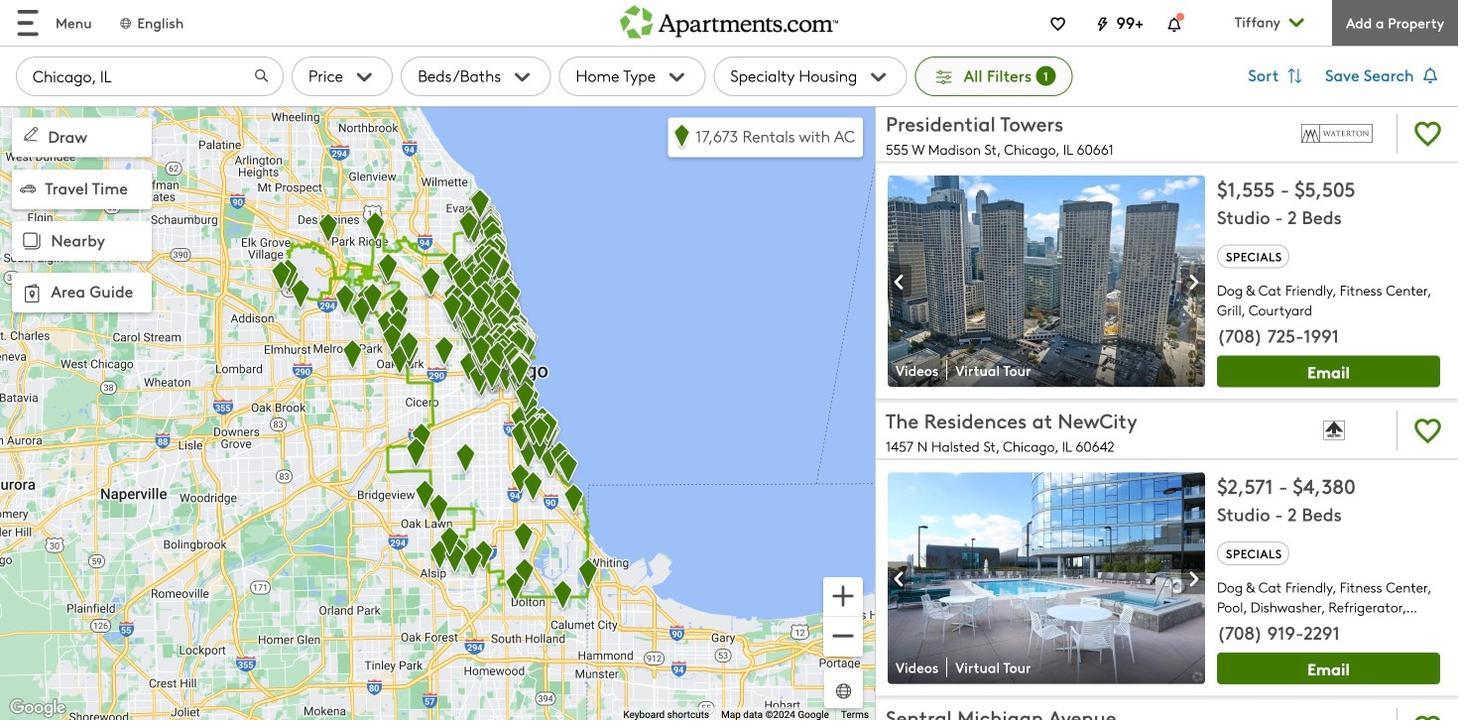 Task type: describe. For each thing, give the bounding box(es) containing it.
google image
[[5, 696, 70, 720]]

1 vertical spatial margin image
[[18, 280, 46, 308]]

0 vertical spatial margin image
[[20, 181, 36, 197]]

apartments.com logo image
[[620, 0, 838, 38]]

building photo - the residences at newcity image
[[888, 472, 1206, 684]]

satellite view image
[[833, 680, 855, 703]]

waterton image
[[1290, 110, 1385, 157]]

Location or Point of Interest text field
[[16, 57, 284, 96]]

building photo - presidential towers image
[[888, 175, 1206, 387]]



Task type: vqa. For each thing, say whether or not it's contained in the screenshot.
Google image
yes



Task type: locate. For each thing, give the bounding box(es) containing it.
0 vertical spatial margin image
[[20, 124, 42, 145]]

margin image
[[20, 181, 36, 197], [18, 227, 46, 255]]

margin image
[[20, 124, 42, 145], [18, 280, 46, 308]]

placard image image
[[888, 266, 912, 299], [1182, 266, 1206, 299], [888, 563, 912, 596], [1182, 563, 1206, 596]]

1 vertical spatial margin image
[[18, 227, 46, 255]]

map region
[[0, 106, 875, 720]]



